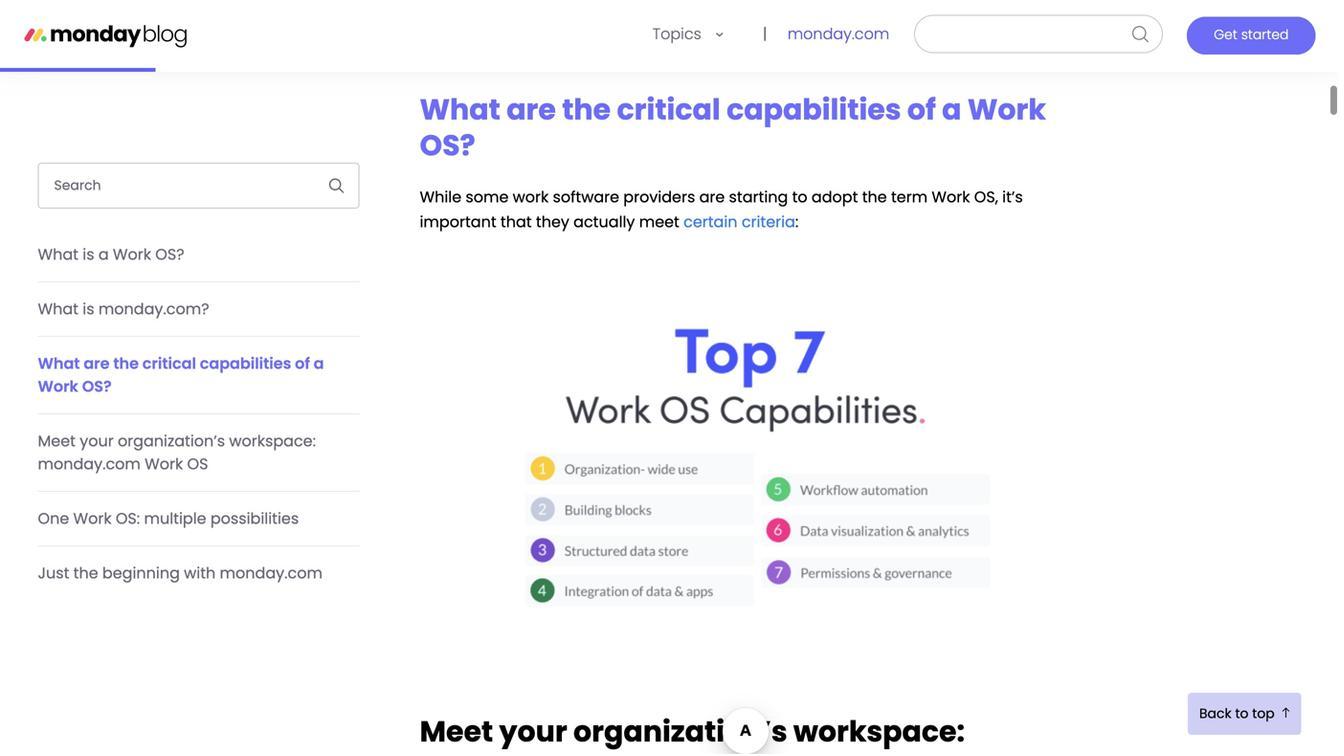 Task type: locate. For each thing, give the bounding box(es) containing it.
0 vertical spatial capabilities
[[727, 90, 901, 130]]

1 horizontal spatial os?
[[155, 244, 184, 265]]

2 horizontal spatial are
[[699, 186, 725, 208]]

back to top
[[1200, 705, 1279, 723]]

1 vertical spatial is
[[83, 298, 94, 320]]

the down what is monday.com?
[[113, 353, 139, 374]]

multiple
[[144, 508, 206, 529]]

features
[[771, 0, 834, 11]]

1 horizontal spatial are
[[507, 90, 556, 130]]

os?
[[420, 125, 476, 166], [155, 244, 184, 265], [82, 376, 112, 397]]

to left the top
[[1235, 705, 1249, 723]]

capabilities
[[727, 90, 901, 130], [200, 353, 291, 374]]

work
[[482, 15, 518, 36], [513, 186, 549, 208]]

other
[[437, 15, 478, 36]]

0 vertical spatial os
[[187, 453, 208, 475]]

while some work software providers are starting to adopt the term work os, it's important that they actually meet
[[420, 186, 1023, 233]]

0 vertical spatial a
[[942, 90, 962, 130]]

monday.com
[[788, 23, 890, 45], [38, 453, 141, 475], [220, 562, 323, 584], [420, 748, 619, 754]]

what is a work os?
[[38, 244, 184, 265]]

os? up while
[[420, 125, 476, 166]]

os? inside 'link'
[[155, 244, 184, 265]]

key
[[658, 0, 684, 11]]

monday.com inside 'link'
[[788, 23, 890, 45]]

your
[[80, 430, 114, 452], [499, 712, 567, 752]]

1 vertical spatial what are the critical capabilities of a work os?
[[38, 353, 324, 397]]

0 vertical spatial are
[[507, 90, 556, 130]]

os inside meet your organization's workspace: monday.com work os link
[[187, 453, 208, 475]]

what up what is monday.com?
[[38, 244, 79, 265]]

one work os: multiple possibilities
[[38, 508, 299, 529]]

1 vertical spatial a
[[98, 244, 109, 265]]

1 vertical spatial os?
[[155, 244, 184, 265]]

work up that
[[513, 186, 549, 208]]

are
[[507, 90, 556, 130], [699, 186, 725, 208], [84, 353, 110, 374]]

next
[[466, 0, 499, 11]]

work inside while some work software providers are starting to adopt the term work os, it's important that they actually meet
[[932, 186, 970, 208]]

0 vertical spatial what are the critical capabilities of a work os?
[[420, 90, 1046, 166]]

certain criteria :
[[684, 211, 799, 233]]

what inside what is monday.com? link
[[38, 298, 79, 320]]

what are the critical capabilities of a work os? down what is monday.com? link
[[38, 353, 324, 397]]

2 horizontal spatial os?
[[420, 125, 476, 166]]

critical down topics
[[617, 90, 721, 130]]

with
[[184, 562, 216, 584]]

1 vertical spatial meet your organization's workspace: monday.com work os
[[420, 712, 965, 754]]

0 vertical spatial critical
[[617, 90, 721, 130]]

what
[[420, 90, 501, 130], [38, 244, 79, 265], [38, 298, 79, 320], [38, 353, 80, 374]]

1 horizontal spatial meet your organization's workspace: monday.com work os
[[420, 712, 965, 754]]

a inside the what are the critical capabilities of a work os? link
[[314, 353, 324, 374]]

is
[[83, 244, 94, 265], [83, 298, 94, 320]]

software
[[522, 15, 589, 36], [553, 186, 619, 208]]

1 is from the top
[[83, 244, 94, 265]]

meet your organization's workspace: monday.com work os
[[38, 430, 316, 475], [420, 712, 965, 754]]

1 vertical spatial are
[[699, 186, 725, 208]]

topics
[[653, 23, 702, 45]]

0 horizontal spatial meet your organization's workspace: monday.com work os
[[38, 430, 316, 475]]

just the beginning with monday.com
[[38, 562, 323, 584]]

a inside what is a work os? 'link'
[[98, 244, 109, 265]]

in the next sections, we'll cover key terms and features — many of which you won't find in other work software out there.
[[420, 0, 1080, 36]]

monday.com link
[[787, 0, 891, 70]]

what down what is monday.com?
[[38, 353, 80, 374]]

0 horizontal spatial your
[[80, 430, 114, 452]]

a
[[942, 90, 962, 130], [98, 244, 109, 265], [314, 353, 324, 374]]

of
[[905, 0, 920, 11], [907, 90, 936, 130], [295, 353, 310, 374]]

organization's
[[118, 430, 225, 452], [574, 712, 788, 752]]

1 horizontal spatial meet
[[420, 712, 493, 752]]

are inside while some work software providers are starting to adopt the term work os, it's important that they actually meet
[[699, 186, 725, 208]]

the
[[437, 0, 462, 11], [562, 90, 611, 130], [862, 186, 887, 208], [113, 353, 139, 374], [73, 562, 98, 584]]

what inside what is a work os? 'link'
[[38, 244, 79, 265]]

the right just at the bottom of page
[[73, 562, 98, 584]]

criteria
[[742, 211, 796, 233]]

monday.com blog image
[[23, 18, 189, 50]]

what down what is a work os?
[[38, 298, 79, 320]]

just the beginning with monday.com link
[[38, 547, 360, 600]]

capabilities down what is monday.com? link
[[200, 353, 291, 374]]

0 horizontal spatial os
[[187, 453, 208, 475]]

os? down what is monday.com?
[[82, 376, 112, 397]]

is down what is a work os?
[[83, 298, 94, 320]]

the left term
[[862, 186, 887, 208]]

back to top button
[[1188, 693, 1302, 735]]

meet
[[38, 430, 76, 452], [420, 712, 493, 752]]

0 horizontal spatial meet
[[38, 430, 76, 452]]

0 horizontal spatial critical
[[142, 353, 196, 374]]

critical down the monday.com? in the left top of the page
[[142, 353, 196, 374]]

1 horizontal spatial a
[[314, 353, 324, 374]]

what for the what are the critical capabilities of a work os? link
[[38, 353, 80, 374]]

0 vertical spatial work
[[482, 15, 518, 36]]

0 vertical spatial meet
[[38, 430, 76, 452]]

1 vertical spatial work
[[513, 186, 549, 208]]

0 horizontal spatial what are the critical capabilities of a work os?
[[38, 353, 324, 397]]

os
[[187, 453, 208, 475], [710, 748, 750, 754]]

is inside 'link'
[[83, 244, 94, 265]]

cover
[[611, 0, 654, 11]]

to up :
[[792, 186, 808, 208]]

1 horizontal spatial critical
[[617, 90, 721, 130]]

capabilities down 'monday.com' 'link'
[[727, 90, 901, 130]]

certain
[[684, 211, 738, 233]]

2 is from the top
[[83, 298, 94, 320]]

the down out
[[562, 90, 611, 130]]

get started
[[1214, 25, 1289, 44]]

None search field
[[915, 15, 1163, 53]]

topics link
[[652, 0, 725, 70]]

work down next
[[482, 15, 518, 36]]

work inside meet your organization's workspace: monday.com work os link
[[145, 453, 183, 475]]

0 vertical spatial of
[[905, 0, 920, 11]]

work
[[968, 90, 1046, 130], [932, 186, 970, 208], [113, 244, 151, 265], [38, 376, 78, 397], [145, 453, 183, 475], [73, 508, 112, 529], [625, 748, 704, 754]]

1 vertical spatial os
[[710, 748, 750, 754]]

to
[[792, 186, 808, 208], [1235, 705, 1249, 723]]

1 vertical spatial meet
[[420, 712, 493, 752]]

2 vertical spatial are
[[84, 353, 110, 374]]

0 horizontal spatial to
[[792, 186, 808, 208]]

1 horizontal spatial workspace:
[[794, 712, 965, 752]]

0 vertical spatial is
[[83, 244, 94, 265]]

what are the critical capabilities of a work os?
[[420, 90, 1046, 166], [38, 353, 324, 397]]

os? up the monday.com? in the left top of the page
[[155, 244, 184, 265]]

1 horizontal spatial to
[[1235, 705, 1249, 723]]

0 horizontal spatial a
[[98, 244, 109, 265]]

1 horizontal spatial capabilities
[[727, 90, 901, 130]]

providers
[[624, 186, 695, 208]]

software up actually
[[553, 186, 619, 208]]

adopt
[[812, 186, 858, 208]]

out
[[593, 15, 618, 36]]

0 vertical spatial organization's
[[118, 430, 225, 452]]

1 vertical spatial workspace:
[[794, 712, 965, 752]]

0 horizontal spatial os?
[[82, 376, 112, 397]]

2 vertical spatial a
[[314, 353, 324, 374]]

get
[[1214, 25, 1238, 44]]

software down sections,
[[522, 15, 589, 36]]

0 vertical spatial to
[[792, 186, 808, 208]]

0 vertical spatial workspace:
[[229, 430, 316, 452]]

what down 'other'
[[420, 90, 501, 130]]

0 horizontal spatial capabilities
[[200, 353, 291, 374]]

the up 'other'
[[437, 0, 462, 11]]

1 horizontal spatial what are the critical capabilities of a work os?
[[420, 90, 1046, 166]]

many
[[856, 0, 901, 11]]

2 horizontal spatial a
[[942, 90, 962, 130]]

1 vertical spatial software
[[553, 186, 619, 208]]

they
[[536, 211, 570, 233]]

and
[[736, 0, 767, 11]]

you
[[973, 0, 1001, 11]]

workspace:
[[229, 430, 316, 452], [794, 712, 965, 752]]

what is monday.com?
[[38, 298, 209, 320]]

the inside while some work software providers are starting to adopt the term work os, it's important that they actually meet
[[862, 186, 887, 208]]

1 vertical spatial to
[[1235, 705, 1249, 723]]

0 vertical spatial your
[[80, 430, 114, 452]]

is up what is monday.com?
[[83, 244, 94, 265]]

what are the critical capabilities of a work os? up starting
[[420, 90, 1046, 166]]

it's
[[1003, 186, 1023, 208]]

critical
[[617, 90, 721, 130], [142, 353, 196, 374]]

2 vertical spatial of
[[295, 353, 310, 374]]

1 vertical spatial organization's
[[574, 712, 788, 752]]

0 vertical spatial software
[[522, 15, 589, 36]]

1 vertical spatial your
[[499, 712, 567, 752]]



Task type: describe. For each thing, give the bounding box(es) containing it.
work inside while some work software providers are starting to adopt the term work os, it's important that they actually meet
[[513, 186, 549, 208]]

possibilities
[[210, 508, 299, 529]]

in
[[420, 0, 433, 11]]

software inside in the next sections, we'll cover key terms and features — many of which you won't find in other work software out there.
[[522, 15, 589, 36]]

term
[[891, 186, 928, 208]]

important
[[420, 211, 497, 233]]

monday.com?
[[98, 298, 209, 320]]

is for a
[[83, 244, 94, 265]]

we'll
[[574, 0, 607, 11]]

actually
[[574, 211, 635, 233]]

get started link
[[1187, 17, 1316, 55]]

find
[[1051, 0, 1080, 11]]

sections,
[[503, 0, 570, 11]]

to inside while some work software providers are starting to adopt the term work os, it's important that they actually meet
[[792, 186, 808, 208]]

1 vertical spatial critical
[[142, 353, 196, 374]]

work inside in the next sections, we'll cover key terms and features — many of which you won't find in other work software out there.
[[482, 15, 518, 36]]

top
[[1253, 705, 1275, 723]]

started
[[1241, 25, 1289, 44]]

software inside while some work software providers are starting to adopt the term work os, it's important that they actually meet
[[553, 186, 619, 208]]

1 horizontal spatial your
[[499, 712, 567, 752]]

certain criteria link
[[684, 211, 796, 233]]

0 horizontal spatial organization's
[[118, 430, 225, 452]]

0 vertical spatial os?
[[420, 125, 476, 166]]

is for monday.com?
[[83, 298, 94, 320]]

what for what is monday.com? link
[[38, 298, 79, 320]]

which
[[924, 0, 969, 11]]

the inside in the next sections, we'll cover key terms and features — many of which you won't find in other work software out there.
[[437, 0, 462, 11]]

what are the critical capabilities of a work os? link
[[38, 337, 360, 414]]

search text field
[[915, 15, 1120, 53]]

work inside the one work os: multiple possibilities link
[[73, 508, 112, 529]]

one work os: multiple possibilities link
[[38, 492, 360, 546]]

—
[[839, 0, 852, 11]]

meet your organization's workspace: monday.com work os link
[[38, 415, 360, 491]]

terms
[[688, 0, 732, 11]]

os,
[[974, 186, 998, 208]]

what for what is a work os? 'link'
[[38, 244, 79, 265]]

won't
[[1005, 0, 1047, 11]]

0 horizontal spatial workspace:
[[229, 430, 316, 452]]

starting
[[729, 186, 788, 208]]

back
[[1200, 705, 1232, 723]]

beginning
[[102, 562, 180, 584]]

work inside the what are the critical capabilities of a work os? link
[[38, 376, 78, 397]]

of inside in the next sections, we'll cover key terms and features — many of which you won't find in other work software out there.
[[905, 0, 920, 11]]

0 horizontal spatial are
[[84, 353, 110, 374]]

just
[[38, 562, 69, 584]]

top 7 work os image
[[420, 281, 1096, 661]]

that
[[501, 211, 532, 233]]

:
[[796, 211, 799, 233]]

one
[[38, 508, 69, 529]]

os:
[[116, 508, 140, 529]]

1 vertical spatial of
[[907, 90, 936, 130]]

work inside what is a work os? 'link'
[[113, 244, 151, 265]]

in
[[420, 15, 433, 36]]

what is monday.com? link
[[38, 282, 360, 336]]

1 vertical spatial capabilities
[[200, 353, 291, 374]]

2 vertical spatial os?
[[82, 376, 112, 397]]

some
[[466, 186, 509, 208]]

meet
[[639, 211, 680, 233]]

while
[[420, 186, 462, 208]]

what is a work os? link
[[38, 228, 360, 281]]

1 horizontal spatial organization's
[[574, 712, 788, 752]]

0 vertical spatial meet your organization's workspace: monday.com work os
[[38, 430, 316, 475]]

1 horizontal spatial os
[[710, 748, 750, 754]]

there.
[[622, 15, 665, 36]]

to inside 'back to top' button
[[1235, 705, 1249, 723]]



Task type: vqa. For each thing, say whether or not it's contained in the screenshot.
additional at the bottom left of page
no



